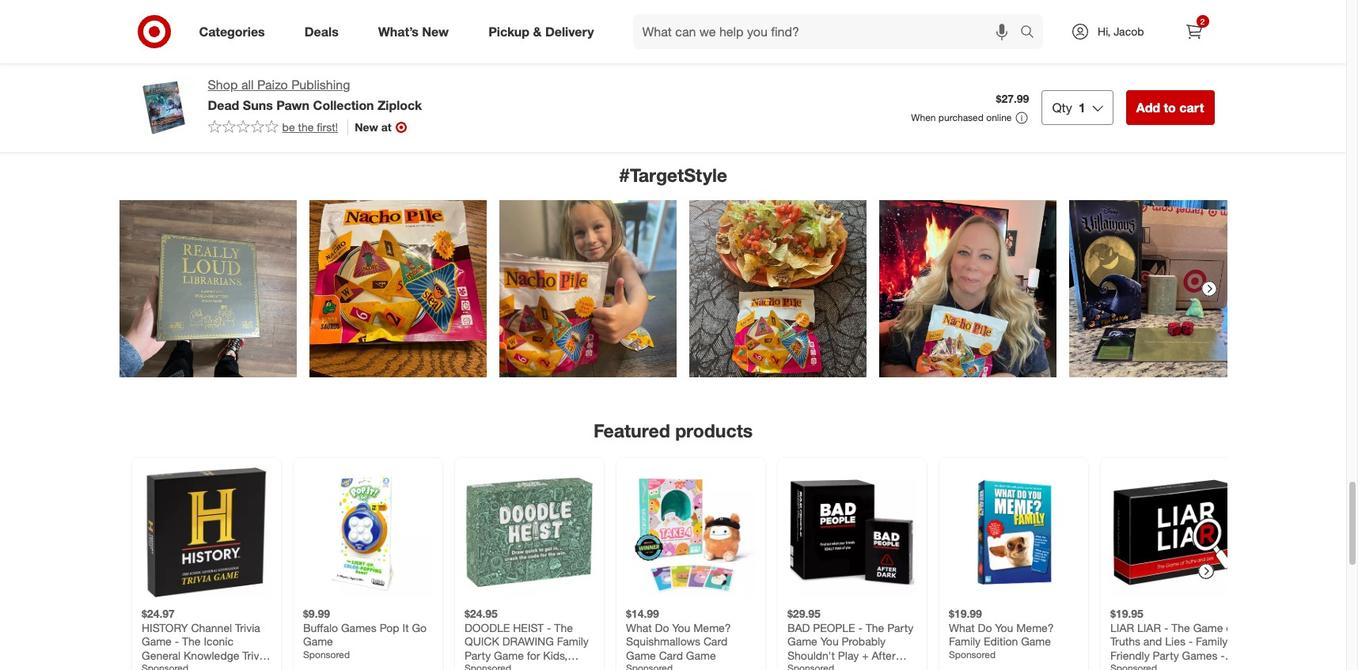 Task type: describe. For each thing, give the bounding box(es) containing it.
$9.99 buffalo games pop it go game sponsored
[[303, 607, 426, 660]]

game inside "$9.99 buffalo games pop it go game sponsored"
[[303, 635, 333, 648]]

- inside $24.95 doodle heist - the quick drawing family party game for kids, teens, adults
[[547, 621, 551, 634]]

what for what do you meme? squishmallows card game card game
[[626, 621, 652, 634]]

image of dead suns pawn collection ziplock image
[[132, 76, 195, 139]]

by
[[722, 27, 734, 41]]

and
[[1143, 635, 1162, 648]]

user image by theo image
[[1069, 200, 1246, 378]]

cues
[[566, 13, 592, 27]]

deals link
[[291, 14, 358, 49]]

featured products
[[594, 420, 753, 442]]

doodle heist - the quick drawing family party game for kids, teens, adults and families image
[[464, 468, 594, 597]]

1 vertical spatial new
[[355, 120, 378, 134]]

$19.99
[[949, 607, 982, 620]]

collection
[[313, 97, 374, 113]]

doodle
[[464, 621, 510, 634]]

truths
[[1110, 635, 1140, 648]]

family inside the $19.99 what do you meme? family edition game sponsored
[[949, 635, 980, 648]]

+
[[862, 648, 868, 662]]

$24.95
[[464, 607, 497, 620]]

the
[[298, 120, 314, 134]]

sponsored inside "$9.99 buffalo games pop it go game sponsored"
[[303, 648, 350, 660]]

2
[[1201, 17, 1205, 26]]

really loud librarians game by exploding kittens link
[[689, 0, 819, 55]]

family inside $19.95 liar liar - the game of truths and lies - family friendly party games - card game for all age
[[1196, 635, 1228, 648]]

at
[[381, 120, 392, 134]]

user image by @zardanger image
[[119, 200, 296, 378]]

game inside $24.95 doodle heist - the quick drawing family party game for kids, teens, adults
[[494, 648, 523, 662]]

user image by @mindykary image
[[309, 200, 486, 378]]

What can we help you find? suggestions appear below search field
[[633, 14, 1024, 49]]

history
[[141, 621, 188, 634]]

expansion
[[813, 662, 865, 670]]

add to cart button
[[1126, 90, 1215, 125]]

the for +
[[865, 621, 884, 634]]

1
[[1079, 100, 1086, 116]]

adults
[[499, 662, 530, 670]]

knowledge
[[183, 648, 239, 662]]

pickup & delivery
[[489, 23, 594, 39]]

game inside "link"
[[595, 13, 625, 27]]

$24.95 doodle heist - the quick drawing family party game for kids, teens, adults 
[[464, 607, 588, 670]]

librarians
[[750, 13, 799, 27]]

liar liar - the game of truths and lies - family friendly party games - card game for all ages - adults, teens, and kids image
[[1110, 468, 1240, 597]]

products
[[675, 420, 753, 442]]

channel
[[191, 621, 232, 634]]

hues & cues game link
[[528, 0, 657, 27]]

it
[[402, 621, 409, 634]]

kittens
[[689, 41, 724, 54]]

#targetstyle
[[619, 164, 727, 186]]

the for family
[[1171, 621, 1190, 634]]

first!
[[317, 120, 338, 134]]

categories
[[199, 23, 265, 39]]

really
[[689, 13, 719, 27]]

game inside the $19.99 what do you meme? family edition game sponsored
[[1021, 635, 1051, 648]]

you for edition
[[995, 621, 1013, 634]]

ziplock
[[378, 97, 422, 113]]

search button
[[1013, 14, 1051, 52]]

- inside $29.95 bad people - the party game you probably shouldn't play + after dark expansion pack
[[858, 621, 862, 634]]

online
[[986, 112, 1012, 123]]

sponsored inside the $19.99 what do you meme? family edition game sponsored
[[949, 648, 996, 660]]

1 vertical spatial trivia
[[242, 648, 267, 662]]

paizo
[[257, 77, 288, 93]]

quick
[[464, 635, 499, 648]]

$29.95 bad people - the party game you probably shouldn't play + after dark expansion pack
[[787, 607, 913, 670]]

qty
[[1052, 100, 1072, 116]]

meme? for card
[[693, 621, 731, 634]]

$19.95 liar liar - the game of truths and lies - family friendly party games - card game for all age
[[1110, 607, 1236, 670]]

edition
[[984, 635, 1018, 648]]

all
[[241, 77, 254, 93]]

after
[[871, 648, 895, 662]]

jacob
[[1114, 25, 1144, 38]]

the inside $24.97 history channel trivia game - the iconic general knowledge trivia game
[[182, 635, 200, 648]]

go
[[412, 621, 426, 634]]

add to cart
[[1136, 100, 1204, 116]]

game inside $29.95 bad people - the party game you probably shouldn't play + after dark expansion pack
[[787, 635, 817, 648]]

categories link
[[186, 14, 285, 49]]

1 user image by @abbynaverysmom image from the left
[[689, 200, 866, 378]]

all
[[1187, 662, 1199, 670]]

be the first!
[[282, 120, 338, 134]]

1 horizontal spatial new
[[422, 23, 449, 39]]

of
[[1226, 621, 1236, 634]]

general
[[141, 648, 180, 662]]

to
[[1164, 100, 1176, 116]]

teens,
[[464, 662, 496, 670]]

what's new link
[[365, 14, 469, 49]]

drawing
[[502, 635, 554, 648]]



Task type: vqa. For each thing, say whether or not it's contained in the screenshot.
"1"
yes



Task type: locate. For each thing, give the bounding box(es) containing it.
1 family from the left
[[557, 635, 588, 648]]

0 horizontal spatial card
[[659, 648, 683, 662]]

0 horizontal spatial games
[[341, 621, 376, 634]]

2 meme? from the left
[[1016, 621, 1054, 634]]

1 horizontal spatial what
[[949, 621, 975, 634]]

0 horizontal spatial party
[[464, 648, 491, 662]]

do up edition
[[978, 621, 992, 634]]

shop
[[208, 77, 238, 93]]

publishing
[[291, 77, 350, 93]]

0 horizontal spatial what
[[626, 621, 652, 634]]

do
[[655, 621, 669, 634], [978, 621, 992, 634]]

for
[[527, 648, 540, 662], [1170, 662, 1183, 670]]

featured
[[594, 420, 670, 442]]

what down the $19.99
[[949, 621, 975, 634]]

meme? inside $14.99 what do you meme? squishmallows card game card game
[[693, 621, 731, 634]]

bad
[[787, 621, 810, 634]]

& for hues
[[556, 13, 563, 27]]

you inside $14.99 what do you meme? squishmallows card game card game
[[672, 621, 690, 634]]

card down friendly
[[1110, 662, 1134, 670]]

you
[[672, 621, 690, 634], [995, 621, 1013, 634], [820, 635, 838, 648]]

0 horizontal spatial meme?
[[693, 621, 731, 634]]

buffalo games pop it go game image
[[303, 468, 433, 597]]

trivia
[[235, 621, 260, 634], [242, 648, 267, 662]]

new left at
[[355, 120, 378, 134]]

you down the people
[[820, 635, 838, 648]]

you up squishmallows
[[672, 621, 690, 634]]

games up all
[[1182, 648, 1217, 662]]

sponsored
[[303, 648, 350, 660], [949, 648, 996, 660]]

the inside $24.95 doodle heist - the quick drawing family party game for kids, teens, adults
[[554, 621, 573, 634]]

meme? inside the $19.99 what do you meme? family edition game sponsored
[[1016, 621, 1054, 634]]

0 horizontal spatial liar
[[1110, 621, 1134, 634]]

the up knowledge
[[182, 635, 200, 648]]

0 horizontal spatial &
[[533, 23, 542, 39]]

do up squishmallows
[[655, 621, 669, 634]]

when purchased online
[[911, 112, 1012, 123]]

liar up and
[[1137, 621, 1161, 634]]

1 liar from the left
[[1110, 621, 1134, 634]]

shouldn't
[[787, 648, 835, 662]]

pawn
[[276, 97, 310, 113]]

the inside $29.95 bad people - the party game you probably shouldn't play + after dark expansion pack
[[865, 621, 884, 634]]

1 horizontal spatial card
[[703, 635, 727, 648]]

2 what from the left
[[949, 621, 975, 634]]

you inside the $19.99 what do you meme? family edition game sponsored
[[995, 621, 1013, 634]]

$19.95
[[1110, 607, 1143, 620]]

meme?
[[693, 621, 731, 634], [1016, 621, 1054, 634]]

really loud librarians game by exploding kittens
[[689, 13, 799, 54]]

when
[[911, 112, 936, 123]]

the inside $19.95 liar liar - the game of truths and lies - family friendly party games - card game for all age
[[1171, 621, 1190, 634]]

2 horizontal spatial card
[[1110, 662, 1134, 670]]

qty 1
[[1052, 100, 1086, 116]]

liar
[[1110, 621, 1134, 634], [1137, 621, 1161, 634]]

do inside the $19.99 what do you meme? family edition game sponsored
[[978, 621, 992, 634]]

bad people - the party game you probably shouldn't play + after dark expansion pack image
[[787, 468, 917, 597]]

pop
[[379, 621, 399, 634]]

user image by @abbynaverysmom image
[[689, 200, 866, 378], [879, 200, 1056, 378]]

hues
[[528, 13, 553, 27]]

be the first! link
[[208, 119, 338, 135]]

be
[[282, 120, 295, 134]]

party inside $24.95 doodle heist - the quick drawing family party game for kids, teens, adults
[[464, 648, 491, 662]]

family down the $19.99
[[949, 635, 980, 648]]

card right squishmallows
[[703, 635, 727, 648]]

2 horizontal spatial you
[[995, 621, 1013, 634]]

trivia right knowledge
[[242, 648, 267, 662]]

you inside $29.95 bad people - the party game you probably shouldn't play + after dark expansion pack
[[820, 635, 838, 648]]

the up lies
[[1171, 621, 1190, 634]]

buffalo
[[303, 621, 338, 634]]

$19.99 what do you meme? family edition game sponsored
[[949, 607, 1054, 660]]

$27.99
[[996, 92, 1029, 105]]

meme? up edition
[[1016, 621, 1054, 634]]

do for $19.99
[[978, 621, 992, 634]]

add
[[1136, 100, 1160, 116]]

games inside $19.95 liar liar - the game of truths and lies - family friendly party games - card game for all age
[[1182, 648, 1217, 662]]

1 sponsored from the left
[[303, 648, 350, 660]]

what inside $14.99 what do you meme? squishmallows card game card game
[[626, 621, 652, 634]]

exploding
[[737, 27, 787, 41]]

the
[[554, 621, 573, 634], [865, 621, 884, 634], [1171, 621, 1190, 634], [182, 635, 200, 648]]

$14.99 what do you meme? squishmallows card game card game
[[626, 607, 731, 662]]

party up teens,
[[464, 648, 491, 662]]

2 user image by @abbynaverysmom image from the left
[[879, 200, 1056, 378]]

hi,
[[1098, 25, 1111, 38]]

play
[[838, 648, 859, 662]]

history channel trivia game - the iconic general knowledge trivia game image
[[141, 468, 271, 597]]

what do you meme? squishmallows card game card game image
[[626, 468, 756, 597]]

sponsored down buffalo
[[303, 648, 350, 660]]

& inside "link"
[[556, 13, 563, 27]]

dark
[[787, 662, 810, 670]]

dead
[[208, 97, 239, 113]]

& for pickup
[[533, 23, 542, 39]]

people
[[813, 621, 855, 634]]

liar up truths
[[1110, 621, 1134, 634]]

1 meme? from the left
[[693, 621, 731, 634]]

the up probably
[[865, 621, 884, 634]]

family down the of
[[1196, 635, 1228, 648]]

what do you meme? family edition game image
[[949, 468, 1079, 597]]

for down drawing
[[527, 648, 540, 662]]

for inside $19.95 liar liar - the game of truths and lies - family friendly party games - card game for all age
[[1170, 662, 1183, 670]]

family
[[557, 635, 588, 648], [949, 635, 980, 648], [1196, 635, 1228, 648]]

game inside really loud librarians game by exploding kittens
[[689, 27, 719, 41]]

-
[[547, 621, 551, 634], [858, 621, 862, 634], [1164, 621, 1168, 634], [174, 635, 179, 648], [1188, 635, 1193, 648], [1220, 648, 1225, 662]]

2 sponsored from the left
[[949, 648, 996, 660]]

delivery
[[545, 23, 594, 39]]

pickup
[[489, 23, 530, 39]]

0 horizontal spatial new
[[355, 120, 378, 134]]

do inside $14.99 what do you meme? squishmallows card game card game
[[655, 621, 669, 634]]

hues & cues game
[[528, 13, 625, 27]]

purchased
[[939, 112, 984, 123]]

1 horizontal spatial party
[[887, 621, 913, 634]]

loud
[[722, 13, 747, 27]]

suns
[[243, 97, 273, 113]]

card down squishmallows
[[659, 648, 683, 662]]

you up edition
[[995, 621, 1013, 634]]

cart
[[1180, 100, 1204, 116]]

party inside $19.95 liar liar - the game of truths and lies - family friendly party games - card game for all age
[[1153, 648, 1179, 662]]

0 vertical spatial games
[[341, 621, 376, 634]]

new right 'what's' at the top left
[[422, 23, 449, 39]]

0 vertical spatial trivia
[[235, 621, 260, 634]]

search
[[1013, 25, 1051, 41]]

games left "pop" at left bottom
[[341, 621, 376, 634]]

the for kids,
[[554, 621, 573, 634]]

1 horizontal spatial you
[[820, 635, 838, 648]]

0 horizontal spatial you
[[672, 621, 690, 634]]

$24.97
[[141, 607, 174, 620]]

1 do from the left
[[655, 621, 669, 634]]

user image by @popthatpartyballoonart image
[[499, 200, 676, 378]]

iconic
[[203, 635, 233, 648]]

0 vertical spatial new
[[422, 23, 449, 39]]

family inside $24.95 doodle heist - the quick drawing family party game for kids, teens, adults
[[557, 635, 588, 648]]

1 horizontal spatial sponsored
[[949, 648, 996, 660]]

new at
[[355, 120, 392, 134]]

0 horizontal spatial do
[[655, 621, 669, 634]]

3 family from the left
[[1196, 635, 1228, 648]]

1 horizontal spatial liar
[[1137, 621, 1161, 634]]

2 liar from the left
[[1137, 621, 1161, 634]]

- inside $24.97 history channel trivia game - the iconic general knowledge trivia game
[[174, 635, 179, 648]]

heist
[[513, 621, 544, 634]]

what down $14.99
[[626, 621, 652, 634]]

& right pickup
[[533, 23, 542, 39]]

1 horizontal spatial &
[[556, 13, 563, 27]]

shop all paizo publishing dead suns pawn collection ziplock
[[208, 77, 422, 113]]

2 do from the left
[[978, 621, 992, 634]]

family up kids,
[[557, 635, 588, 648]]

lies
[[1165, 635, 1185, 648]]

sponsored down edition
[[949, 648, 996, 660]]

1 horizontal spatial user image by @abbynaverysmom image
[[879, 200, 1056, 378]]

meme? for edition
[[1016, 621, 1054, 634]]

$9.99
[[303, 607, 330, 620]]

probably
[[841, 635, 885, 648]]

party up after
[[887, 621, 913, 634]]

games inside "$9.99 buffalo games pop it go game sponsored"
[[341, 621, 376, 634]]

1 horizontal spatial games
[[1182, 648, 1217, 662]]

0 horizontal spatial user image by @abbynaverysmom image
[[689, 200, 866, 378]]

party inside $29.95 bad people - the party game you probably shouldn't play + after dark expansion pack
[[887, 621, 913, 634]]

0 horizontal spatial sponsored
[[303, 648, 350, 660]]

the up kids,
[[554, 621, 573, 634]]

game
[[595, 13, 625, 27], [689, 27, 719, 41], [1193, 621, 1223, 634], [141, 635, 171, 648], [303, 635, 333, 648], [787, 635, 817, 648], [1021, 635, 1051, 648], [494, 648, 523, 662], [626, 648, 656, 662], [686, 648, 716, 662], [141, 662, 171, 670], [1137, 662, 1167, 670]]

2 link
[[1177, 14, 1211, 49]]

deals
[[305, 23, 339, 39]]

pickup & delivery link
[[475, 14, 614, 49]]

2 horizontal spatial family
[[1196, 635, 1228, 648]]

what for what do you meme? family edition game
[[949, 621, 975, 634]]

for left all
[[1170, 662, 1183, 670]]

0 horizontal spatial family
[[557, 635, 588, 648]]

trivia right "channel"
[[235, 621, 260, 634]]

what inside the $19.99 what do you meme? family edition game sponsored
[[949, 621, 975, 634]]

$29.95
[[787, 607, 820, 620]]

kids,
[[543, 648, 567, 662]]

1 horizontal spatial do
[[978, 621, 992, 634]]

1 what from the left
[[626, 621, 652, 634]]

for inside $24.95 doodle heist - the quick drawing family party game for kids, teens, adults
[[527, 648, 540, 662]]

meme? up squishmallows
[[693, 621, 731, 634]]

2 family from the left
[[949, 635, 980, 648]]

2 horizontal spatial party
[[1153, 648, 1179, 662]]

card inside $19.95 liar liar - the game of truths and lies - family friendly party games - card game for all age
[[1110, 662, 1134, 670]]

& right hues
[[556, 13, 563, 27]]

party down lies
[[1153, 648, 1179, 662]]

1 horizontal spatial meme?
[[1016, 621, 1054, 634]]

1 horizontal spatial for
[[1170, 662, 1183, 670]]

squishmallows
[[626, 635, 700, 648]]

what's new
[[378, 23, 449, 39]]

pack
[[868, 662, 893, 670]]

0 horizontal spatial for
[[527, 648, 540, 662]]

$24.97 history channel trivia game - the iconic general knowledge trivia game
[[141, 607, 267, 670]]

friendly
[[1110, 648, 1149, 662]]

you for card
[[672, 621, 690, 634]]

1 horizontal spatial family
[[949, 635, 980, 648]]

party
[[887, 621, 913, 634], [464, 648, 491, 662], [1153, 648, 1179, 662]]

do for $14.99
[[655, 621, 669, 634]]

1 vertical spatial games
[[1182, 648, 1217, 662]]



